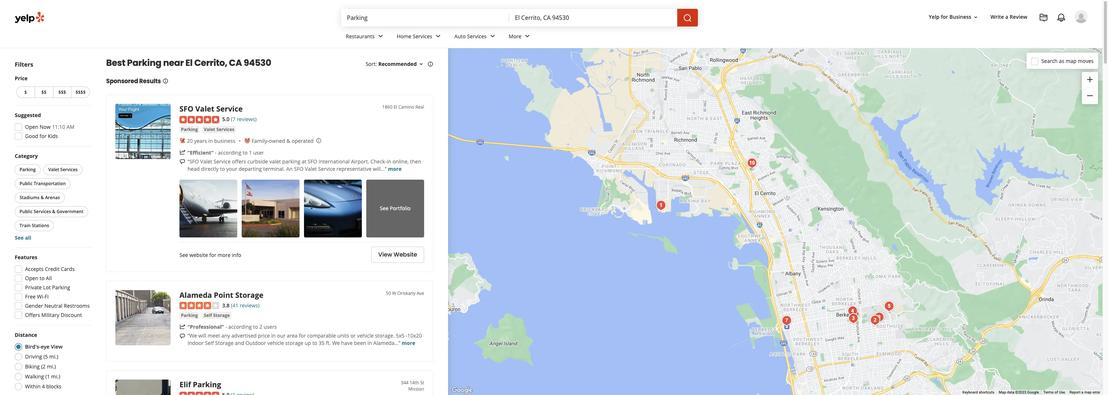 Task type: vqa. For each thing, say whether or not it's contained in the screenshot.
What would you like to know about Mashita Club? text field
no



Task type: locate. For each thing, give the bounding box(es) containing it.
departing
[[239, 165, 262, 172]]

view left website
[[379, 251, 392, 259]]

0 horizontal spatial vehicle
[[268, 340, 284, 347]]

service down the international
[[318, 165, 335, 172]]

1 vertical spatial &
[[41, 195, 44, 201]]

error
[[1093, 391, 1101, 395]]

services down stadiums & arenas button at the left of the page
[[34, 209, 51, 215]]

public inside button
[[20, 181, 32, 187]]

16 family owned v2 image
[[244, 138, 250, 144]]

valet services down 5.0
[[204, 126, 235, 133]]

valet services for rightmost valet services button
[[204, 126, 235, 133]]

0 horizontal spatial el
[[186, 57, 193, 69]]

see left portfolio on the bottom of page
[[380, 205, 389, 212]]

0 horizontal spatial view
[[51, 344, 63, 351]]

in right years
[[208, 137, 213, 144]]

2 parking link from the top
[[180, 312, 200, 320]]

24 chevron down v2 image inside more link
[[523, 32, 532, 41]]

1 horizontal spatial view
[[379, 251, 392, 259]]

storage inside button
[[213, 313, 230, 319]]

0 vertical spatial self
[[204, 313, 212, 319]]

1 vertical spatial view
[[51, 344, 63, 351]]

valet
[[195, 104, 215, 114], [204, 126, 215, 133], [200, 158, 212, 165], [305, 165, 317, 172], [48, 167, 59, 173]]

parking button for sfo
[[180, 126, 200, 133]]

0 vertical spatial 16 chevron down v2 image
[[974, 14, 979, 20]]

0 vertical spatial valet services
[[204, 126, 235, 133]]

service down "efficient" - according to 1 user
[[214, 158, 231, 165]]

services for public services & government button
[[34, 209, 51, 215]]

1 vertical spatial open
[[25, 275, 38, 282]]

for down now
[[40, 133, 47, 140]]

2 vertical spatial parking button
[[180, 312, 200, 320]]

accepts
[[25, 266, 44, 273]]

24 chevron down v2 image inside auto services link
[[488, 32, 497, 41]]

restrooms
[[64, 303, 90, 310]]

1 horizontal spatial map
[[1085, 391, 1093, 395]]

(5
[[43, 354, 48, 361]]

free wi-fi
[[25, 294, 49, 301]]

google
[[1028, 391, 1040, 395]]

el right 1860
[[394, 104, 397, 110]]

stadiums
[[20, 195, 39, 201]]

1 vertical spatial map
[[1085, 391, 1093, 395]]

5 star rating image down sfo valet service
[[180, 116, 219, 123]]

16 years in business v2 image
[[180, 138, 185, 144]]

5 star rating image down 'elif parking' link
[[180, 392, 219, 396]]

view right eye
[[51, 344, 63, 351]]

oriskany
[[398, 290, 416, 297]]

parking link up 20
[[180, 126, 200, 133]]

valet services button up transportation
[[44, 164, 82, 176]]

more link for sfo valet service
[[388, 165, 402, 172]]

1 horizontal spatial vehicle
[[357, 333, 374, 340]]

1860
[[383, 104, 393, 110]]

map
[[1000, 391, 1007, 395]]

of
[[1055, 391, 1059, 395]]

0 horizontal spatial valet services
[[48, 167, 78, 173]]

50
[[386, 290, 391, 297]]

0 horizontal spatial see
[[15, 235, 24, 242]]

24 chevron down v2 image right more
[[523, 32, 532, 41]]

1 horizontal spatial 24 chevron down v2 image
[[488, 32, 497, 41]]

sponsored results
[[106, 77, 161, 86]]

1 horizontal spatial &
[[52, 209, 55, 215]]

2 horizontal spatial 24 chevron down v2 image
[[523, 32, 532, 41]]

san francisco bay ferry - richmond image
[[654, 198, 669, 213]]

16 chevron down v2 image left 16 info v2 image
[[419, 61, 424, 67]]

1 vertical spatial 5 star rating image
[[180, 392, 219, 396]]

more left info
[[218, 252, 231, 259]]

parking button for alameda
[[180, 312, 200, 320]]

2 vertical spatial sfo
[[294, 165, 304, 172]]

0 vertical spatial see
[[380, 205, 389, 212]]

0 vertical spatial map
[[1066, 57, 1077, 64]]

service up 5.0 link
[[216, 104, 243, 114]]

sfo down at
[[294, 165, 304, 172]]

price group
[[15, 75, 91, 100]]

info icon image
[[316, 138, 322, 144], [316, 138, 322, 144]]

& for owned
[[287, 137, 291, 144]]

according up advertised
[[228, 324, 252, 331]]

military
[[41, 312, 59, 319]]

arenas
[[45, 195, 60, 201]]

1 vertical spatial according
[[228, 324, 252, 331]]

self down meet
[[205, 340, 214, 347]]

see left website
[[180, 252, 188, 259]]

lot
[[43, 284, 51, 291]]

1 public from the top
[[20, 181, 32, 187]]

stadiums & arenas
[[20, 195, 60, 201]]

a for write
[[1006, 13, 1009, 20]]

0 vertical spatial view
[[379, 251, 392, 259]]

services inside button
[[34, 209, 51, 215]]

1 vertical spatial parking link
[[180, 312, 200, 320]]

Find text field
[[347, 14, 504, 22]]

0 horizontal spatial map
[[1066, 57, 1077, 64]]

parking button up 16 trending v2 icon
[[180, 312, 200, 320]]

mi.) right (1 at the left
[[51, 374, 60, 381]]

reviews) right (7
[[237, 116, 257, 123]]

1 5 star rating image from the top
[[180, 116, 219, 123]]

2 vertical spatial storage
[[215, 340, 234, 347]]

1 horizontal spatial 16 chevron down v2 image
[[974, 14, 979, 20]]

1 horizontal spatial valet services
[[204, 126, 235, 133]]

1 horizontal spatial -
[[225, 324, 227, 331]]

1 horizontal spatial a
[[1082, 391, 1084, 395]]

3 24 chevron down v2 image from the left
[[523, 32, 532, 41]]

public inside button
[[20, 209, 32, 215]]

services down 5.0
[[217, 126, 235, 133]]

5 star rating image for valet
[[180, 116, 219, 123]]

storage up (41 reviews) link
[[235, 290, 264, 300]]

any
[[222, 333, 230, 340]]

None search field
[[341, 9, 700, 27]]

owned
[[269, 137, 285, 144]]

recommended button
[[379, 60, 424, 67]]

google image
[[450, 386, 475, 396]]

0 horizontal spatial 16 chevron down v2 image
[[419, 61, 424, 67]]

1 horizontal spatial see
[[180, 252, 188, 259]]

2 vertical spatial mi.)
[[51, 374, 60, 381]]

reviews) inside "link"
[[237, 116, 257, 123]]

a for report
[[1082, 391, 1084, 395]]

area
[[287, 333, 298, 340]]

units
[[338, 333, 349, 340]]

business categories element
[[340, 27, 1089, 48]]

0 horizontal spatial none field
[[347, 14, 504, 22]]

0 horizontal spatial 24 chevron down v2 image
[[434, 32, 443, 41]]

self inside "we will meet any advertised price in our area for comparable units or vehicle storage. 5x5 -10x20 indoor self storage and outdoor vehicle storage up to 35 ft. we have been in alameda…"
[[205, 340, 214, 347]]

0 vertical spatial mi.)
[[49, 354, 58, 361]]

family-
[[252, 137, 269, 144]]

biking
[[25, 364, 40, 371]]

mi.) right (2
[[47, 364, 56, 371]]

self up "professional"
[[204, 313, 212, 319]]

vehicle down our
[[268, 340, 284, 347]]

services right auto on the top left of page
[[467, 33, 487, 40]]

for right yelp
[[942, 13, 949, 20]]

user
[[253, 149, 264, 156]]

see all
[[15, 235, 31, 242]]

all
[[46, 275, 52, 282]]

public up stadiums
[[20, 181, 32, 187]]

2 public from the top
[[20, 209, 32, 215]]

- down 20 years in business
[[215, 149, 217, 156]]

- up any
[[225, 324, 227, 331]]

2 vertical spatial &
[[52, 209, 55, 215]]

more for storage
[[402, 340, 416, 347]]

train stations
[[20, 223, 49, 229]]

parking button down category
[[15, 164, 41, 176]]

2 24 chevron down v2 image from the left
[[488, 32, 497, 41]]

0 vertical spatial 5 star rating image
[[180, 116, 219, 123]]

2 horizontal spatial -
[[406, 333, 408, 340]]

1 vertical spatial vehicle
[[268, 340, 284, 347]]

according
[[218, 149, 242, 156], [228, 324, 252, 331]]

3.8
[[222, 302, 230, 309]]

0 vertical spatial parking link
[[180, 126, 200, 133]]

1 horizontal spatial sfo
[[294, 165, 304, 172]]

1 vertical spatial more link
[[402, 340, 416, 347]]

notifications image
[[1058, 13, 1067, 22]]

storage inside "we will meet any advertised price in our area for comparable units or vehicle storage. 5x5 -10x20 indoor self storage and outdoor vehicle storage up to 35 ft. we have been in alameda…"
[[215, 340, 234, 347]]

16 chevron down v2 image
[[974, 14, 979, 20], [419, 61, 424, 67]]

1 vertical spatial -
[[225, 324, 227, 331]]

zoom in image
[[1086, 75, 1095, 84]]

parking button up 20
[[180, 126, 200, 133]]

best parking near el cerrito, ca 94530
[[106, 57, 271, 69]]

info
[[232, 252, 241, 259]]

parking right "elif"
[[193, 380, 221, 390]]

at
[[302, 158, 307, 165]]

storage down any
[[215, 340, 234, 347]]

in inside the "sfo valet service offers curbside valet parking at sfo international airport. check-in online, then head directly to your departing terminal. an sfo valet service representative will…"
[[387, 158, 391, 165]]

2 vertical spatial more
[[402, 340, 416, 347]]

1 vertical spatial reviews)
[[240, 302, 260, 309]]

2 horizontal spatial &
[[287, 137, 291, 144]]

-
[[215, 149, 217, 156], [225, 324, 227, 331], [406, 333, 408, 340]]

storage down 3.8
[[213, 313, 230, 319]]

None field
[[347, 14, 504, 22], [515, 14, 672, 22]]

el right near
[[186, 57, 193, 69]]

group containing features
[[13, 254, 91, 322]]

- right 5x5
[[406, 333, 408, 340]]

24 chevron down v2 image right auto services at the top left of the page
[[488, 32, 497, 41]]

map data ©2023 google
[[1000, 391, 1040, 395]]

map region
[[412, 0, 1109, 396]]

restaurants link
[[340, 27, 391, 48]]

valet services button down 5.0
[[202, 126, 236, 133]]

&
[[287, 137, 291, 144], [41, 195, 44, 201], [52, 209, 55, 215]]

services right home
[[413, 33, 433, 40]]

parking
[[282, 158, 301, 165]]

1 vertical spatial service
[[214, 158, 231, 165]]

to left 35
[[313, 340, 318, 347]]

for inside button
[[942, 13, 949, 20]]

search image
[[684, 13, 692, 22]]

- inside "we will meet any advertised price in our area for comparable units or vehicle storage. 5x5 -10x20 indoor self storage and outdoor vehicle storage up to 35 ft. we have been in alameda…"
[[406, 333, 408, 340]]

16 speech v2 image
[[180, 334, 185, 340]]

to
[[243, 149, 248, 156], [220, 165, 225, 172], [40, 275, 45, 282], [253, 324, 258, 331], [313, 340, 318, 347]]

94530
[[244, 57, 271, 69]]

telegraph channing parking garage image
[[868, 313, 883, 328]]

according down business on the left top of page
[[218, 149, 242, 156]]

0 horizontal spatial valet services button
[[44, 164, 82, 176]]

view website
[[379, 251, 417, 259]]

2 horizontal spatial see
[[380, 205, 389, 212]]

24 chevron down v2 image for home services
[[434, 32, 443, 41]]

(2
[[41, 364, 46, 371]]

16 chevron down v2 image inside yelp for business button
[[974, 14, 979, 20]]

5 star rating image for parking
[[180, 392, 219, 396]]

a right 'write'
[[1006, 13, 1009, 20]]

walking (1 mi.)
[[25, 374, 60, 381]]

16 speech v2 image
[[180, 159, 185, 165]]

1 vertical spatial 16 chevron down v2 image
[[419, 61, 424, 67]]

group
[[1083, 72, 1099, 104], [13, 112, 91, 142], [13, 153, 91, 242], [13, 254, 91, 322]]

0 vertical spatial service
[[216, 104, 243, 114]]

0 vertical spatial a
[[1006, 13, 1009, 20]]

sfo right at
[[308, 158, 317, 165]]

mi.) for walking (1 mi.)
[[51, 374, 60, 381]]

parking
[[127, 57, 162, 69], [181, 126, 198, 133], [20, 167, 36, 173], [52, 284, 70, 291], [181, 313, 198, 319], [193, 380, 221, 390]]

Near text field
[[515, 14, 672, 22]]

1 horizontal spatial el
[[394, 104, 397, 110]]

parking button
[[180, 126, 200, 133], [15, 164, 41, 176], [180, 312, 200, 320]]

near
[[163, 57, 184, 69]]

1 horizontal spatial valet services button
[[202, 126, 236, 133]]

0 vertical spatial more
[[388, 165, 402, 172]]

16 chevron down v2 image right business
[[974, 14, 979, 20]]

in left online,
[[387, 158, 391, 165]]

16 chevron down v2 image for yelp for business
[[974, 14, 979, 20]]

valet down at
[[305, 165, 317, 172]]

open up private
[[25, 275, 38, 282]]

1 vertical spatial public
[[20, 209, 32, 215]]

0 vertical spatial storage
[[235, 290, 264, 300]]

camino
[[399, 104, 415, 110]]

allston way parking garage image
[[847, 308, 862, 322]]

user actions element
[[924, 9, 1099, 55]]

& inside public services & government button
[[52, 209, 55, 215]]

0 vertical spatial valet services button
[[202, 126, 236, 133]]

2
[[260, 324, 263, 331]]

& inside stadiums & arenas button
[[41, 195, 44, 201]]

storage.
[[375, 333, 395, 340]]

storage
[[285, 340, 304, 347]]

more link
[[388, 165, 402, 172], [402, 340, 416, 347]]

yelp
[[930, 13, 940, 20]]

more down the 10x20
[[402, 340, 416, 347]]

stations
[[32, 223, 49, 229]]

1 vertical spatial more
[[218, 252, 231, 259]]

24 chevron down v2 image left auto on the top left of page
[[434, 32, 443, 41]]

1 24 chevron down v2 image from the left
[[434, 32, 443, 41]]

alameda point storage link
[[180, 290, 264, 300]]

1 vertical spatial valet services
[[48, 167, 78, 173]]

1 parking link from the top
[[180, 126, 200, 133]]

more link for alameda point storage
[[402, 340, 416, 347]]

2 vertical spatial see
[[180, 252, 188, 259]]

1 open from the top
[[25, 124, 38, 131]]

mi.) right (5
[[49, 354, 58, 361]]

see inside 'link'
[[380, 205, 389, 212]]

open up good
[[25, 124, 38, 131]]

1 vertical spatial self
[[205, 340, 214, 347]]

to left all
[[40, 275, 45, 282]]

am
[[67, 124, 74, 131]]

to left your
[[220, 165, 225, 172]]

parking down category
[[20, 167, 36, 173]]

24 chevron down v2 image inside home services link
[[434, 32, 443, 41]]

2 vertical spatial -
[[406, 333, 408, 340]]

1 vertical spatial a
[[1082, 391, 1084, 395]]

1 vertical spatial see
[[15, 235, 24, 242]]

& for services
[[52, 209, 55, 215]]

1 none field from the left
[[347, 14, 504, 22]]

auto
[[455, 33, 466, 40]]

2 horizontal spatial sfo
[[308, 158, 317, 165]]

services for home services link
[[413, 33, 433, 40]]

option group
[[13, 332, 91, 393]]

biking (2 mi.)
[[25, 364, 56, 371]]

0 vertical spatial open
[[25, 124, 38, 131]]

services up transportation
[[60, 167, 78, 173]]

none field near
[[515, 14, 672, 22]]

will…"
[[373, 165, 387, 172]]

1 vertical spatial valet services button
[[44, 164, 82, 176]]

vehicle up been
[[357, 333, 374, 340]]

1 vertical spatial storage
[[213, 313, 230, 319]]

2 none field from the left
[[515, 14, 672, 22]]

website
[[190, 252, 208, 259]]

0 horizontal spatial -
[[215, 149, 217, 156]]

0 vertical spatial &
[[287, 137, 291, 144]]

0 vertical spatial public
[[20, 181, 32, 187]]

3.8 star rating image
[[180, 303, 219, 310]]

public for public services & government
[[20, 209, 32, 215]]

& left arenas
[[41, 195, 44, 201]]

kids
[[48, 133, 58, 140]]

16 trending v2 image
[[180, 150, 185, 156]]

alameda
[[180, 290, 212, 300]]

sfo up 20
[[180, 104, 194, 114]]

public up train
[[20, 209, 32, 215]]

features
[[15, 254, 37, 261]]

5 star rating image
[[180, 116, 219, 123], [180, 392, 219, 396]]

map left error
[[1085, 391, 1093, 395]]

valet up transportation
[[48, 167, 59, 173]]

according for "professional"
[[228, 324, 252, 331]]

see inside group
[[15, 235, 24, 242]]

35
[[319, 340, 325, 347]]

a right the report
[[1082, 391, 1084, 395]]

16 chevron down v2 image inside recommended popup button
[[419, 61, 424, 67]]

more down online,
[[388, 165, 402, 172]]

4
[[42, 384, 45, 391]]

self inside button
[[204, 313, 212, 319]]

& right owned
[[287, 137, 291, 144]]

2 open from the top
[[25, 275, 38, 282]]

0 horizontal spatial &
[[41, 195, 44, 201]]

map right as
[[1066, 57, 1077, 64]]

more link down the 10x20
[[402, 340, 416, 347]]

for
[[942, 13, 949, 20], [40, 133, 47, 140], [209, 252, 216, 259], [299, 333, 306, 340]]

0 vertical spatial more link
[[388, 165, 402, 172]]

parking link up 16 trending v2 icon
[[180, 312, 200, 320]]

& down arenas
[[52, 209, 55, 215]]

option group containing distance
[[13, 332, 91, 393]]

see left 'all' at the left
[[15, 235, 24, 242]]

0 horizontal spatial sfo
[[180, 104, 194, 114]]

0 vertical spatial parking button
[[180, 126, 200, 133]]

public services & government button
[[15, 207, 88, 218]]

tyler b. image
[[1075, 10, 1089, 23]]

24 chevron down v2 image
[[376, 32, 385, 41]]

for up up
[[299, 333, 306, 340]]

1 vertical spatial mi.)
[[47, 364, 56, 371]]

0 horizontal spatial a
[[1006, 13, 1009, 20]]

more link down online,
[[388, 165, 402, 172]]

24 chevron down v2 image
[[434, 32, 443, 41], [488, 32, 497, 41], [523, 32, 532, 41]]

to left 2
[[253, 324, 258, 331]]

el
[[186, 57, 193, 69], [394, 104, 397, 110]]

recommended
[[379, 60, 417, 67]]

more for service
[[388, 165, 402, 172]]

2 5 star rating image from the top
[[180, 392, 219, 396]]

vehicle
[[357, 333, 374, 340], [268, 340, 284, 347]]

1 horizontal spatial none field
[[515, 14, 672, 22]]

0 vertical spatial -
[[215, 149, 217, 156]]

reviews) right (41
[[240, 302, 260, 309]]

service
[[216, 104, 243, 114], [214, 158, 231, 165], [318, 165, 335, 172]]

ave
[[417, 290, 424, 297]]

valet services up transportation
[[48, 167, 78, 173]]

0 vertical spatial reviews)
[[237, 116, 257, 123]]

©2023
[[1016, 391, 1027, 395]]

0 vertical spatial according
[[218, 149, 242, 156]]

0 vertical spatial vehicle
[[357, 333, 374, 340]]

(1
[[45, 374, 50, 381]]



Task type: describe. For each thing, give the bounding box(es) containing it.
review
[[1010, 13, 1028, 20]]

0 vertical spatial el
[[186, 57, 193, 69]]

write a review
[[991, 13, 1028, 20]]

11:10
[[52, 124, 65, 131]]

16 info v2 image
[[162, 78, 168, 84]]

to inside "we will meet any advertised price in our area for comparable units or vehicle storage. 5x5 -10x20 indoor self storage and outdoor vehicle storage up to 35 ft. we have been in alameda…"
[[313, 340, 318, 347]]

price
[[258, 333, 270, 340]]

operated
[[292, 137, 314, 144]]

advertised
[[232, 333, 257, 340]]

bart - el cerrito del norte station image
[[745, 156, 760, 171]]

0 vertical spatial sfo
[[180, 104, 194, 114]]

elif
[[180, 380, 191, 390]]

16 info v2 image
[[428, 61, 434, 67]]

public transportation button
[[15, 178, 71, 190]]

portfolio
[[390, 205, 411, 212]]

government
[[57, 209, 83, 215]]

perry lot image
[[873, 311, 887, 325]]

parking up results
[[127, 57, 162, 69]]

reviews) for sfo valet service
[[237, 116, 257, 123]]

zoom out image
[[1086, 92, 1095, 100]]

blocks
[[46, 384, 61, 391]]

reviews) for alameda point storage
[[240, 302, 260, 309]]

none field find
[[347, 14, 504, 22]]

10x20
[[408, 333, 422, 340]]

or
[[351, 333, 356, 340]]

344
[[401, 380, 409, 387]]

sfo valet service image
[[115, 104, 171, 159]]

- for "professional"
[[225, 324, 227, 331]]

terms of use
[[1044, 391, 1066, 395]]

indoor
[[188, 340, 204, 347]]

to left 1
[[243, 149, 248, 156]]

see for see all
[[15, 235, 24, 242]]

parking link for sfo
[[180, 126, 200, 133]]

valet services for valet services button to the bottom
[[48, 167, 78, 173]]

representative
[[337, 165, 372, 172]]

5.0 link
[[222, 115, 230, 123]]

center street parking garage image
[[846, 304, 861, 319]]

now
[[40, 124, 51, 131]]

point
[[214, 290, 234, 300]]

map for moves
[[1066, 57, 1077, 64]]

view website link
[[372, 247, 424, 263]]

search as map moves
[[1042, 57, 1095, 64]]

(41 reviews)
[[231, 302, 260, 309]]

14th
[[410, 380, 419, 387]]

parking link for alameda
[[180, 312, 200, 320]]

airport.
[[351, 158, 370, 165]]

alameda…"
[[374, 340, 401, 347]]

wi-
[[37, 294, 45, 301]]

home services
[[397, 33, 433, 40]]

keyboard shortcuts
[[963, 391, 995, 395]]

sfo valet service link
[[180, 104, 243, 114]]

as
[[1060, 57, 1065, 64]]

projects image
[[1040, 13, 1049, 22]]

terms of use link
[[1044, 391, 1066, 395]]

mi.) for driving (5 mi.)
[[49, 354, 58, 361]]

open to all
[[25, 275, 52, 282]]

neutral
[[44, 303, 62, 310]]

16 trending v2 image
[[180, 325, 185, 330]]

in right been
[[368, 340, 372, 347]]

group containing category
[[13, 153, 91, 242]]

to inside the "sfo valet service offers curbside valet parking at sfo international airport. check-in online, then head directly to your departing terminal. an sfo valet service representative will…"
[[220, 165, 225, 172]]

service for sfo valet service
[[216, 104, 243, 114]]

"efficient" - according to 1 user
[[188, 149, 264, 156]]

self storage link
[[202, 312, 232, 320]]

self storage button
[[202, 312, 232, 320]]

public transportation
[[20, 181, 66, 187]]

20 years in business
[[187, 137, 235, 144]]

services for auto services link
[[467, 33, 487, 40]]

mission
[[409, 387, 424, 393]]

1
[[249, 149, 252, 156]]

group containing suggested
[[13, 112, 91, 142]]

amtrak station - berkeley image
[[780, 314, 795, 329]]

24 chevron down v2 image for more
[[523, 32, 532, 41]]

ft.
[[326, 340, 331, 347]]

map for error
[[1085, 391, 1093, 395]]

see for see website for more info
[[180, 252, 188, 259]]

parking up 16 trending v2 icon
[[181, 313, 198, 319]]

driving
[[25, 354, 42, 361]]

an
[[286, 165, 293, 172]]

sponsored
[[106, 77, 138, 86]]

users
[[264, 324, 277, 331]]

more
[[509, 33, 522, 40]]

(7
[[231, 116, 236, 123]]

head
[[188, 165, 200, 172]]

20
[[187, 137, 193, 144]]

international
[[319, 158, 350, 165]]

parking up 20
[[181, 126, 198, 133]]

2 vertical spatial service
[[318, 165, 335, 172]]

mi.) for biking (2 mi.)
[[47, 364, 56, 371]]

been
[[354, 340, 366, 347]]

24 chevron down v2 image for auto services
[[488, 32, 497, 41]]

transportation
[[34, 181, 66, 187]]

see for see portfolio
[[380, 205, 389, 212]]

parking right lot
[[52, 284, 70, 291]]

$$$$ button
[[71, 87, 90, 98]]

1 vertical spatial parking button
[[15, 164, 41, 176]]

bird's-
[[25, 344, 41, 351]]

will
[[199, 333, 206, 340]]

in left our
[[271, 333, 276, 340]]

stadium parking image
[[882, 299, 897, 314]]

valet up 20 years in business
[[204, 126, 215, 133]]

write
[[991, 13, 1005, 20]]

w
[[392, 290, 396, 297]]

public for public transportation
[[20, 181, 32, 187]]

for right website
[[209, 252, 216, 259]]

price
[[15, 75, 28, 82]]

sfo valet service
[[180, 104, 243, 114]]

home
[[397, 33, 412, 40]]

write a review link
[[988, 10, 1031, 24]]

standard parking image
[[847, 312, 861, 326]]

best
[[106, 57, 125, 69]]

elif parking
[[180, 380, 221, 390]]

16 chevron down v2 image for recommended
[[419, 61, 424, 67]]

category
[[15, 153, 38, 160]]

check-
[[371, 158, 387, 165]]

"sfo
[[188, 158, 199, 165]]

for inside "we will meet any advertised price in our area for comparable units or vehicle storage. 5x5 -10x20 indoor self storage and outdoor vehicle storage up to 35 ft. we have been in alameda…"
[[299, 333, 306, 340]]

- for "efficient"
[[215, 149, 217, 156]]

"efficient"
[[188, 149, 214, 156]]

valet up valet services link
[[195, 104, 215, 114]]

report a map error
[[1070, 391, 1101, 395]]

more link
[[503, 27, 538, 48]]

valet up directly
[[200, 158, 212, 165]]

(41
[[231, 302, 239, 309]]

1 vertical spatial sfo
[[308, 158, 317, 165]]

outdoor
[[246, 340, 266, 347]]

good
[[25, 133, 38, 140]]

service for "sfo valet service offers curbside valet parking at sfo international airport. check-in online, then head directly to your departing terminal. an sfo valet service representative will…"
[[214, 158, 231, 165]]

stadiums & arenas button
[[15, 193, 65, 204]]

according for "efficient"
[[218, 149, 242, 156]]

suggested
[[15, 112, 41, 119]]

50 w oriskany ave
[[386, 290, 424, 297]]

open for open to all
[[25, 275, 38, 282]]

train
[[20, 223, 31, 229]]

1 vertical spatial el
[[394, 104, 397, 110]]

elif parking link
[[180, 380, 221, 390]]

alameda point storage image
[[115, 290, 171, 346]]

then
[[410, 158, 421, 165]]

auto services
[[455, 33, 487, 40]]

open for open now 11:10 am
[[25, 124, 38, 131]]



